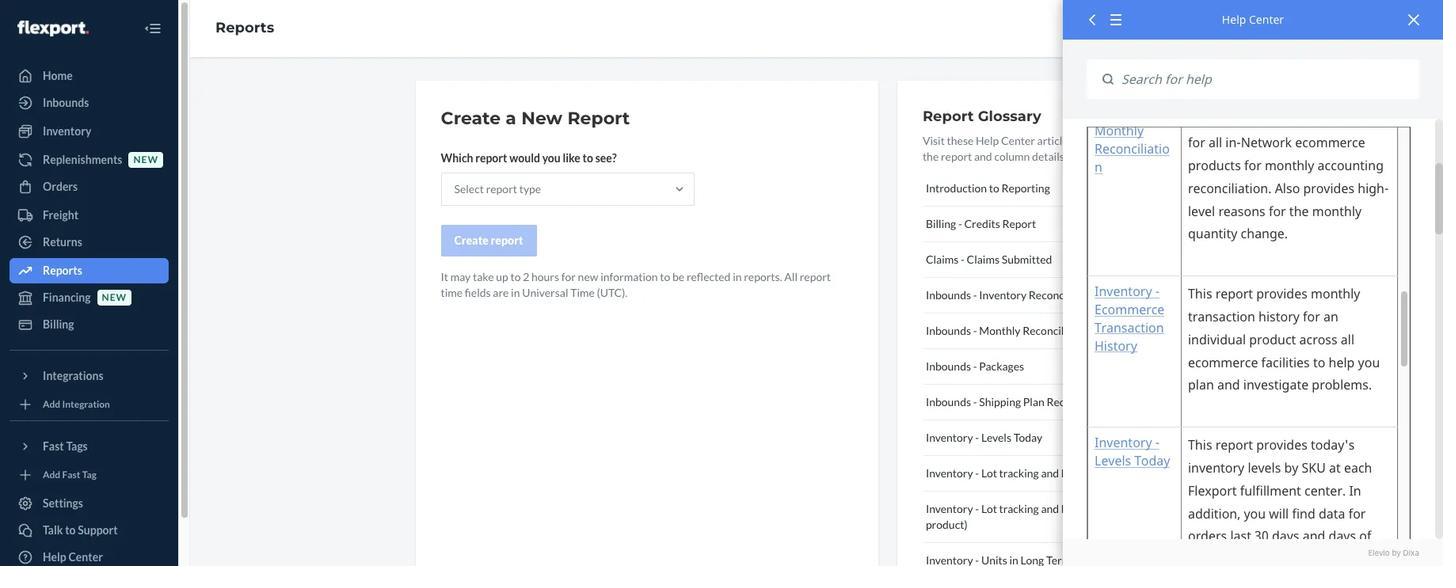 Task type: vqa. For each thing, say whether or not it's contained in the screenshot.
Credits
yes



Task type: describe. For each thing, give the bounding box(es) containing it.
up
[[496, 270, 509, 284]]

fast inside add fast tag link
[[62, 469, 80, 481]]

(utc).
[[597, 286, 628, 300]]

freight
[[43, 208, 79, 222]]

inventory - levels today
[[926, 431, 1043, 445]]

description
[[1114, 134, 1168, 147]]

inbounds for inbounds - packages
[[926, 360, 972, 373]]

shipping
[[980, 395, 1022, 409]]

select report type
[[454, 182, 541, 196]]

add for add integration
[[43, 399, 60, 411]]

reflected
[[687, 270, 731, 284]]

- for billing - credits report
[[959, 217, 963, 231]]

2 vertical spatial center
[[69, 551, 103, 564]]

which
[[441, 151, 474, 165]]

it may take up to 2 hours for new information to be reflected in reports. all report time fields are in universal time (utc).
[[441, 270, 831, 300]]

levels
[[982, 431, 1012, 445]]

inventory - lot tracking and fefo (all products) button
[[923, 456, 1181, 492]]

inventory for inventory - lot tracking and fefo (all products)
[[926, 467, 974, 480]]

replenishments
[[43, 153, 122, 166]]

support
[[78, 524, 118, 537]]

packages
[[980, 360, 1025, 373]]

tracking for (single
[[1000, 502, 1039, 516]]

and inside visit these help center articles to get a description of the report and column details.
[[975, 150, 993, 163]]

introduction to reporting
[[926, 181, 1051, 195]]

1 vertical spatial in
[[511, 286, 520, 300]]

orders
[[43, 180, 78, 193]]

billing - credits report button
[[923, 207, 1181, 243]]

report inside visit these help center articles to get a description of the report and column details.
[[941, 150, 973, 163]]

returns link
[[10, 230, 169, 255]]

talk to support button
[[10, 518, 169, 544]]

information
[[601, 270, 658, 284]]

glossary
[[978, 108, 1042, 125]]

elevio
[[1369, 547, 1391, 558]]

Search search field
[[1114, 59, 1420, 99]]

you
[[543, 151, 561, 165]]

elevio by dixa
[[1369, 547, 1420, 558]]

tracking for (all
[[1000, 467, 1039, 480]]

lot for inventory - lot tracking and fefo (single product)
[[982, 502, 998, 516]]

time
[[441, 286, 463, 300]]

the
[[923, 150, 939, 163]]

add for add fast tag
[[43, 469, 60, 481]]

inventory for inventory
[[43, 124, 91, 138]]

plan
[[1024, 395, 1045, 409]]

1 claims from the left
[[926, 253, 959, 266]]

articles
[[1038, 134, 1074, 147]]

help inside help center link
[[43, 551, 66, 564]]

home link
[[10, 63, 169, 89]]

center inside visit these help center articles to get a description of the report and column details.
[[1002, 134, 1036, 147]]

inbounds - shipping plan reconciliation button
[[923, 385, 1181, 421]]

reports inside 'link'
[[43, 264, 82, 277]]

to left 2
[[511, 270, 521, 284]]

help inside visit these help center articles to get a description of the report and column details.
[[976, 134, 1000, 147]]

take
[[473, 270, 494, 284]]

report for billing - credits report
[[1003, 217, 1037, 231]]

2 claims from the left
[[967, 253, 1000, 266]]

report glossary
[[923, 108, 1042, 125]]

new
[[522, 108, 563, 129]]

1 horizontal spatial help center
[[1223, 12, 1285, 27]]

universal
[[522, 286, 569, 300]]

elevio by dixa link
[[1087, 547, 1420, 559]]

dixa
[[1404, 547, 1420, 558]]

inventory - lot tracking and fefo (all products)
[[926, 467, 1155, 480]]

visit these help center articles to get a description of the report and column details.
[[923, 134, 1180, 163]]

add fast tag
[[43, 469, 97, 481]]

- for inventory - lot tracking and fefo (single product)
[[976, 502, 980, 516]]

of
[[1171, 134, 1180, 147]]

talk
[[43, 524, 63, 537]]

fields
[[465, 286, 491, 300]]

inbounds link
[[10, 90, 169, 116]]

settings
[[43, 497, 83, 510]]

and for inventory - lot tracking and fefo (all products)
[[1042, 467, 1060, 480]]

credits
[[965, 217, 1001, 231]]

- for inbounds - inventory reconciliation
[[974, 288, 978, 302]]

which report would you like to see?
[[441, 151, 617, 165]]

a inside visit these help center articles to get a description of the report and column details.
[[1106, 134, 1112, 147]]

claims - claims submitted
[[926, 253, 1053, 266]]

inbounds for inbounds - monthly reconciliation
[[926, 324, 972, 338]]

inventory for inventory - lot tracking and fefo (single product)
[[926, 502, 974, 516]]

report for create report
[[491, 234, 523, 247]]

like
[[563, 151, 581, 165]]

new for replenishments
[[133, 154, 158, 166]]

inventory - levels today button
[[923, 421, 1181, 456]]

time
[[571, 286, 595, 300]]

help center inside help center link
[[43, 551, 103, 564]]

billing for billing - credits report
[[926, 217, 957, 231]]

reporting
[[1002, 181, 1051, 195]]

products)
[[1109, 467, 1155, 480]]

1 horizontal spatial reports link
[[216, 19, 274, 37]]

2 horizontal spatial center
[[1250, 12, 1285, 27]]

product)
[[926, 518, 968, 532]]

new inside it may take up to 2 hours for new information to be reflected in reports. all report time fields are in universal time (utc).
[[578, 270, 599, 284]]

help center link
[[10, 545, 169, 567]]

- for claims - claims submitted
[[961, 253, 965, 266]]

2 vertical spatial reconciliation
[[1047, 395, 1116, 409]]

inbounds - packages button
[[923, 349, 1181, 385]]



Task type: locate. For each thing, give the bounding box(es) containing it.
home
[[43, 69, 73, 82]]

inventory left levels on the right bottom
[[926, 431, 974, 445]]

submitted
[[1002, 253, 1053, 266]]

0 horizontal spatial reports link
[[10, 258, 169, 284]]

report
[[941, 150, 973, 163], [476, 151, 508, 165], [486, 182, 517, 196], [491, 234, 523, 247], [800, 270, 831, 284]]

to left reporting at the top of the page
[[990, 181, 1000, 195]]

select
[[454, 182, 484, 196]]

fast left tags
[[43, 440, 64, 453]]

help down talk
[[43, 551, 66, 564]]

inventory down inventory - levels today
[[926, 467, 974, 480]]

report inside "button"
[[491, 234, 523, 247]]

inbounds inside "button"
[[926, 324, 972, 338]]

2 vertical spatial and
[[1042, 502, 1060, 516]]

tracking inside inventory - lot tracking and fefo (single product)
[[1000, 502, 1039, 516]]

0 vertical spatial fefo
[[1062, 467, 1090, 480]]

help center
[[1223, 12, 1285, 27], [43, 551, 103, 564]]

close navigation image
[[143, 19, 162, 38]]

inbounds for inbounds - shipping plan reconciliation
[[926, 395, 972, 409]]

inventory inside inventory - lot tracking and fefo (single product)
[[926, 502, 974, 516]]

0 horizontal spatial billing
[[43, 318, 74, 331]]

and inside inventory - lot tracking and fefo (single product)
[[1042, 502, 1060, 516]]

fefo for (all
[[1062, 467, 1090, 480]]

report up these
[[923, 108, 974, 125]]

- inside claims - claims submitted button
[[961, 253, 965, 266]]

fast tags
[[43, 440, 88, 453]]

1 horizontal spatial help
[[976, 134, 1000, 147]]

1 vertical spatial help
[[976, 134, 1000, 147]]

0 horizontal spatial report
[[568, 108, 630, 129]]

by
[[1393, 547, 1402, 558]]

0 horizontal spatial new
[[102, 292, 127, 304]]

- inside billing - credits report button
[[959, 217, 963, 231]]

lot for inventory - lot tracking and fefo (all products)
[[982, 467, 998, 480]]

create for create a new report
[[441, 108, 501, 129]]

reports.
[[744, 270, 783, 284]]

help down report glossary
[[976, 134, 1000, 147]]

inventory for inventory - levels today
[[926, 431, 974, 445]]

1 vertical spatial help center
[[43, 551, 103, 564]]

inventory - lot tracking and fefo (single product)
[[926, 502, 1123, 532]]

center
[[1250, 12, 1285, 27], [1002, 134, 1036, 147], [69, 551, 103, 564]]

billing down financing
[[43, 318, 74, 331]]

help up the search search field
[[1223, 12, 1247, 27]]

in left reports.
[[733, 270, 742, 284]]

to right talk
[[65, 524, 76, 537]]

report right all
[[800, 270, 831, 284]]

create report
[[454, 234, 523, 247]]

report for which report would you like to see?
[[476, 151, 508, 165]]

claims down credits on the top
[[967, 253, 1000, 266]]

reconciliation
[[1029, 288, 1098, 302], [1023, 324, 1092, 338], [1047, 395, 1116, 409]]

column
[[995, 150, 1031, 163]]

create for create report
[[454, 234, 489, 247]]

would
[[510, 151, 540, 165]]

lot down inventory - levels today
[[982, 467, 998, 480]]

report up up
[[491, 234, 523, 247]]

report up see?
[[568, 108, 630, 129]]

1 horizontal spatial a
[[1106, 134, 1112, 147]]

tracking down today
[[1000, 467, 1039, 480]]

flexport logo image
[[17, 20, 89, 36]]

for
[[562, 270, 576, 284]]

lot down inventory - lot tracking and fefo (all products)
[[982, 502, 998, 516]]

1 horizontal spatial billing
[[926, 217, 957, 231]]

claims - claims submitted button
[[923, 243, 1181, 278]]

lot inside inventory - lot tracking and fefo (single product)
[[982, 502, 998, 516]]

inbounds down inbounds - packages
[[926, 395, 972, 409]]

may
[[451, 270, 471, 284]]

inventory - lot tracking and fefo (single product) button
[[923, 492, 1181, 544]]

and down inventory - lot tracking and fefo (all products) button
[[1042, 502, 1060, 516]]

financing
[[43, 291, 91, 304]]

help center up the search search field
[[1223, 12, 1285, 27]]

1 vertical spatial reconciliation
[[1023, 324, 1092, 338]]

inbounds - shipping plan reconciliation
[[926, 395, 1116, 409]]

to left the get
[[1076, 134, 1086, 147]]

- inside inbounds - packages "button"
[[974, 360, 978, 373]]

- for inbounds - shipping plan reconciliation
[[974, 395, 978, 409]]

2 vertical spatial new
[[102, 292, 127, 304]]

1 vertical spatial a
[[1106, 134, 1112, 147]]

- for inbounds - packages
[[974, 360, 978, 373]]

report inside button
[[1003, 217, 1037, 231]]

0 vertical spatial reports link
[[216, 19, 274, 37]]

1 vertical spatial lot
[[982, 502, 998, 516]]

0 horizontal spatial reports
[[43, 264, 82, 277]]

talk to support
[[43, 524, 118, 537]]

fast
[[43, 440, 64, 453], [62, 469, 80, 481]]

1 vertical spatial reports link
[[10, 258, 169, 284]]

1 vertical spatial add
[[43, 469, 60, 481]]

0 vertical spatial help
[[1223, 12, 1247, 27]]

1 vertical spatial and
[[1042, 467, 1060, 480]]

0 vertical spatial reports
[[216, 19, 274, 37]]

a right the get
[[1106, 134, 1112, 147]]

2 vertical spatial help
[[43, 551, 66, 564]]

1 horizontal spatial new
[[133, 154, 158, 166]]

1 horizontal spatial in
[[733, 270, 742, 284]]

reconciliation down inbounds - packages "button"
[[1047, 395, 1116, 409]]

create up the may
[[454, 234, 489, 247]]

see?
[[596, 151, 617, 165]]

- inside 'inbounds - shipping plan reconciliation' button
[[974, 395, 978, 409]]

reconciliation for inbounds - inventory reconciliation
[[1029, 288, 1098, 302]]

1 vertical spatial tracking
[[1000, 502, 1039, 516]]

inbounds up inbounds - packages
[[926, 324, 972, 338]]

help center down talk to support
[[43, 551, 103, 564]]

and for inventory - lot tracking and fefo (single product)
[[1042, 502, 1060, 516]]

report down reporting at the top of the page
[[1003, 217, 1037, 231]]

in right are
[[511, 286, 520, 300]]

(all
[[1092, 467, 1106, 480]]

reconciliation down claims - claims submitted button
[[1029, 288, 1098, 302]]

add up settings
[[43, 469, 60, 481]]

billing link
[[10, 312, 169, 338]]

report left type
[[486, 182, 517, 196]]

fast left the tag
[[62, 469, 80, 481]]

inventory up product)
[[926, 502, 974, 516]]

new up time
[[578, 270, 599, 284]]

introduction
[[926, 181, 988, 195]]

create
[[441, 108, 501, 129], [454, 234, 489, 247]]

- inside inbounds - inventory reconciliation button
[[974, 288, 978, 302]]

orders link
[[10, 174, 169, 200]]

a left new
[[506, 108, 517, 129]]

fefo left '(all'
[[1062, 467, 1090, 480]]

billing for billing
[[43, 318, 74, 331]]

new up billing link
[[102, 292, 127, 304]]

0 horizontal spatial center
[[69, 551, 103, 564]]

settings link
[[10, 491, 169, 517]]

fefo inside inventory - lot tracking and fefo (single product)
[[1062, 502, 1090, 516]]

tracking down inventory - lot tracking and fefo (all products)
[[1000, 502, 1039, 516]]

reconciliation for inbounds - monthly reconciliation
[[1023, 324, 1092, 338]]

0 horizontal spatial claims
[[926, 253, 959, 266]]

0 vertical spatial and
[[975, 150, 993, 163]]

- for inventory - lot tracking and fefo (all products)
[[976, 467, 980, 480]]

1 lot from the top
[[982, 467, 998, 480]]

1 vertical spatial fast
[[62, 469, 80, 481]]

2 add from the top
[[43, 469, 60, 481]]

inbounds - packages
[[926, 360, 1025, 373]]

center down talk to support button
[[69, 551, 103, 564]]

and down inventory - levels today button
[[1042, 467, 1060, 480]]

1 vertical spatial center
[[1002, 134, 1036, 147]]

create a new report
[[441, 108, 630, 129]]

integration
[[62, 399, 110, 411]]

inventory up monthly
[[980, 288, 1027, 302]]

report for select report type
[[486, 182, 517, 196]]

inbounds - inventory reconciliation
[[926, 288, 1098, 302]]

inbounds down claims - claims submitted at the right top of the page
[[926, 288, 972, 302]]

center up column
[[1002, 134, 1036, 147]]

create up the which at left
[[441, 108, 501, 129]]

inventory up replenishments in the top left of the page
[[43, 124, 91, 138]]

2 lot from the top
[[982, 502, 998, 516]]

these
[[947, 134, 974, 147]]

1 vertical spatial reports
[[43, 264, 82, 277]]

inbounds
[[43, 96, 89, 109], [926, 288, 972, 302], [926, 324, 972, 338], [926, 360, 972, 373], [926, 395, 972, 409]]

new up orders link
[[133, 154, 158, 166]]

0 vertical spatial billing
[[926, 217, 957, 231]]

returns
[[43, 235, 82, 249]]

integrations
[[43, 369, 104, 383]]

hours
[[532, 270, 560, 284]]

to right like
[[583, 151, 594, 165]]

0 vertical spatial lot
[[982, 467, 998, 480]]

are
[[493, 286, 509, 300]]

billing inside button
[[926, 217, 957, 231]]

to inside visit these help center articles to get a description of the report and column details.
[[1076, 134, 1086, 147]]

2 horizontal spatial new
[[578, 270, 599, 284]]

lot
[[982, 467, 998, 480], [982, 502, 998, 516]]

0 horizontal spatial a
[[506, 108, 517, 129]]

2 horizontal spatial help
[[1223, 12, 1247, 27]]

2 fefo from the top
[[1062, 502, 1090, 516]]

- inside inventory - lot tracking and fefo (all products) button
[[976, 467, 980, 480]]

1 vertical spatial billing
[[43, 318, 74, 331]]

0 vertical spatial center
[[1250, 12, 1285, 27]]

0 vertical spatial reconciliation
[[1029, 288, 1098, 302]]

inbounds for inbounds
[[43, 96, 89, 109]]

- for inventory - levels today
[[976, 431, 980, 445]]

tags
[[66, 440, 88, 453]]

to left the be
[[660, 270, 671, 284]]

0 vertical spatial add
[[43, 399, 60, 411]]

0 vertical spatial help center
[[1223, 12, 1285, 27]]

reconciliation inside "button"
[[1023, 324, 1092, 338]]

inbounds inside "button"
[[926, 360, 972, 373]]

0 vertical spatial in
[[733, 270, 742, 284]]

create report button
[[441, 225, 537, 257]]

report up select report type
[[476, 151, 508, 165]]

inbounds down home
[[43, 96, 89, 109]]

1 add from the top
[[43, 399, 60, 411]]

inbounds - inventory reconciliation button
[[923, 278, 1181, 314]]

visit
[[923, 134, 945, 147]]

fefo left (single
[[1062, 502, 1090, 516]]

reports
[[216, 19, 274, 37], [43, 264, 82, 277]]

- for inbounds - monthly reconciliation
[[974, 324, 978, 338]]

and left column
[[975, 150, 993, 163]]

add inside "link"
[[43, 399, 60, 411]]

fast tags button
[[10, 434, 169, 460]]

add integration link
[[10, 395, 169, 414]]

today
[[1014, 431, 1043, 445]]

integrations button
[[10, 364, 169, 389]]

fefo for (single
[[1062, 502, 1090, 516]]

new for financing
[[102, 292, 127, 304]]

report inside it may take up to 2 hours for new information to be reflected in reports. all report time fields are in universal time (utc).
[[800, 270, 831, 284]]

and
[[975, 150, 993, 163], [1042, 467, 1060, 480], [1042, 502, 1060, 516]]

claims down billing - credits report
[[926, 253, 959, 266]]

1 vertical spatial create
[[454, 234, 489, 247]]

0 horizontal spatial help
[[43, 551, 66, 564]]

2 horizontal spatial report
[[1003, 217, 1037, 231]]

- inside inbounds - monthly reconciliation "button"
[[974, 324, 978, 338]]

be
[[673, 270, 685, 284]]

freight link
[[10, 203, 169, 228]]

1 horizontal spatial center
[[1002, 134, 1036, 147]]

0 vertical spatial a
[[506, 108, 517, 129]]

1 tracking from the top
[[1000, 467, 1039, 480]]

get
[[1088, 134, 1104, 147]]

report down these
[[941, 150, 973, 163]]

0 vertical spatial tracking
[[1000, 467, 1039, 480]]

report for create a new report
[[568, 108, 630, 129]]

1 horizontal spatial report
[[923, 108, 974, 125]]

1 horizontal spatial claims
[[967, 253, 1000, 266]]

1 vertical spatial fefo
[[1062, 502, 1090, 516]]

add integration
[[43, 399, 110, 411]]

inventory link
[[10, 119, 169, 144]]

details.
[[1033, 150, 1067, 163]]

0 horizontal spatial help center
[[43, 551, 103, 564]]

it
[[441, 270, 449, 284]]

1 horizontal spatial reports
[[216, 19, 274, 37]]

0 vertical spatial create
[[441, 108, 501, 129]]

introduction to reporting button
[[923, 171, 1181, 207]]

0 horizontal spatial in
[[511, 286, 520, 300]]

tracking
[[1000, 467, 1039, 480], [1000, 502, 1039, 516]]

center up the search search field
[[1250, 12, 1285, 27]]

help
[[1223, 12, 1247, 27], [976, 134, 1000, 147], [43, 551, 66, 564]]

inbounds left packages
[[926, 360, 972, 373]]

create inside "button"
[[454, 234, 489, 247]]

2 tracking from the top
[[1000, 502, 1039, 516]]

add left integration
[[43, 399, 60, 411]]

-
[[959, 217, 963, 231], [961, 253, 965, 266], [974, 288, 978, 302], [974, 324, 978, 338], [974, 360, 978, 373], [974, 395, 978, 409], [976, 431, 980, 445], [976, 467, 980, 480], [976, 502, 980, 516]]

inbounds for inbounds - inventory reconciliation
[[926, 288, 972, 302]]

1 fefo from the top
[[1062, 467, 1090, 480]]

add fast tag link
[[10, 466, 169, 485]]

- inside inventory - lot tracking and fefo (single product)
[[976, 502, 980, 516]]

type
[[520, 182, 541, 196]]

0 vertical spatial new
[[133, 154, 158, 166]]

reconciliation down inbounds - inventory reconciliation button
[[1023, 324, 1092, 338]]

- inside inventory - levels today button
[[976, 431, 980, 445]]

1 vertical spatial new
[[578, 270, 599, 284]]

inventory
[[43, 124, 91, 138], [980, 288, 1027, 302], [926, 431, 974, 445], [926, 467, 974, 480], [926, 502, 974, 516]]

(single
[[1092, 502, 1123, 516]]

0 vertical spatial fast
[[43, 440, 64, 453]]

all
[[785, 270, 798, 284]]

fast inside "fast tags" dropdown button
[[43, 440, 64, 453]]

billing down introduction
[[926, 217, 957, 231]]



